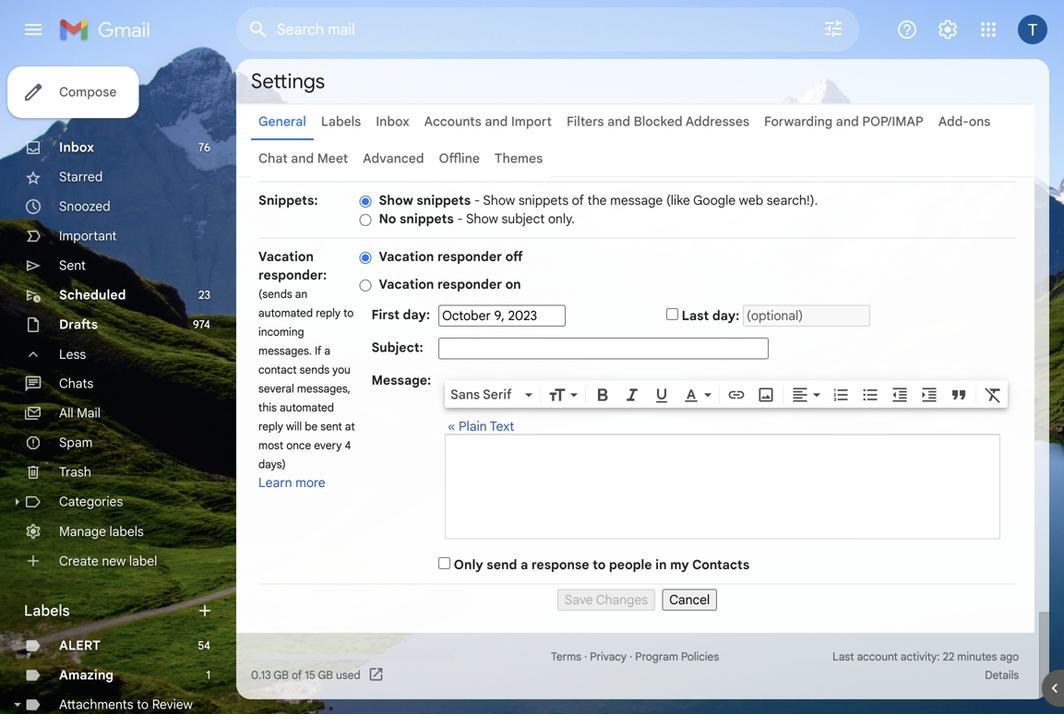 Task type: vqa. For each thing, say whether or not it's contained in the screenshot.
the (sends
yes



Task type: describe. For each thing, give the bounding box(es) containing it.
link ‪(⌘k)‬ image
[[728, 386, 746, 404]]

last account activity: 22 minutes ago details
[[833, 650, 1019, 683]]

main menu image
[[22, 18, 44, 41]]

alert
[[59, 638, 101, 654]]

1
[[206, 669, 210, 683]]

less
[[59, 346, 86, 363]]

several
[[258, 382, 294, 396]]

sent
[[59, 258, 86, 274]]

days)
[[258, 458, 286, 472]]

gmail image
[[59, 11, 160, 48]]

message
[[610, 192, 663, 209]]

you
[[332, 363, 351, 377]]

accounts and import
[[424, 114, 552, 130]]

1 horizontal spatial inbox link
[[376, 114, 410, 130]]

mail
[[77, 405, 101, 421]]

1 horizontal spatial reply
[[316, 306, 341, 320]]

create
[[59, 553, 99, 569]]

all
[[59, 405, 73, 421]]

snippets for show subject only.
[[400, 211, 454, 227]]

0 horizontal spatial of
[[292, 669, 302, 683]]

forwarding and pop/imap link
[[764, 114, 924, 130]]

subject
[[502, 211, 545, 227]]

create new label
[[59, 553, 157, 569]]

will
[[286, 420, 302, 434]]

starred link
[[59, 169, 103, 185]]

settings image
[[937, 18, 959, 41]]

sans serif option
[[447, 386, 522, 404]]

on
[[506, 276, 521, 293]]

an
[[295, 288, 308, 301]]

minutes
[[958, 650, 997, 664]]

no snippets - show subject only.
[[379, 211, 575, 227]]

blocked
[[634, 114, 683, 130]]

only.
[[548, 211, 575, 227]]

1 horizontal spatial inbox
[[376, 114, 410, 130]]

this
[[258, 401, 277, 415]]

import
[[511, 114, 552, 130]]

trash link
[[59, 464, 91, 481]]

chats
[[59, 376, 94, 392]]

snoozed
[[59, 198, 110, 215]]

1 gb from the left
[[274, 669, 289, 683]]

vacation for vacation responder off
[[379, 249, 434, 265]]

show for no snippets
[[466, 211, 498, 227]]

follow link to manage storage image
[[368, 667, 386, 685]]

activity:
[[901, 650, 940, 664]]

last day:
[[682, 308, 740, 324]]

advanced link
[[363, 150, 424, 167]]

1 vertical spatial inbox link
[[59, 139, 94, 156]]

and for forwarding
[[836, 114, 859, 130]]

sent
[[321, 420, 342, 434]]

details link
[[985, 669, 1019, 683]]

compose button
[[7, 66, 139, 118]]

to inside vacation responder: (sends an automated reply to incoming messages. if a contact sends you several messages, this automated reply will be sent at most once every 4 days) learn more
[[344, 306, 354, 320]]

manage
[[59, 524, 106, 540]]

23
[[199, 288, 210, 302]]

messages.
[[258, 344, 312, 358]]

at
[[345, 420, 355, 434]]

details
[[985, 669, 1019, 683]]

show for show snippets
[[483, 192, 515, 209]]

indent less ‪(⌘[)‬ image
[[891, 386, 909, 404]]

to inside labels navigation
[[137, 697, 149, 713]]

(like
[[666, 192, 690, 209]]

vacation responder on
[[379, 276, 521, 293]]

scheduled link
[[59, 287, 126, 303]]

1 · from the left
[[584, 650, 587, 664]]

4
[[345, 439, 351, 453]]

themes link
[[495, 150, 543, 167]]

all mail link
[[59, 405, 101, 421]]

italic ‪(⌘i)‬ image
[[623, 386, 642, 404]]

offline link
[[439, 150, 480, 167]]

day: for last day:
[[713, 308, 740, 324]]

all mail
[[59, 405, 101, 421]]

starred
[[59, 169, 103, 185]]

send
[[487, 557, 517, 573]]

underline ‪(⌘u)‬ image
[[653, 387, 671, 405]]

labels heading
[[24, 602, 196, 620]]

First day: text field
[[439, 305, 566, 327]]

terms link
[[551, 650, 582, 664]]

Search mail text field
[[277, 20, 771, 39]]

54
[[198, 639, 210, 653]]

filters and blocked addresses
[[567, 114, 750, 130]]

compose
[[59, 84, 117, 100]]

add-ons
[[939, 114, 991, 130]]

insert image image
[[757, 386, 776, 404]]

changes
[[596, 592, 648, 608]]

cancel button
[[662, 589, 718, 611]]

Vacation responder off radio
[[360, 251, 372, 265]]

numbered list ‪(⌘⇧7)‬ image
[[832, 386, 850, 404]]

categories link
[[59, 494, 123, 510]]

0 horizontal spatial reply
[[258, 420, 283, 434]]

general link
[[258, 114, 306, 130]]

the
[[588, 192, 607, 209]]

vacation responder: (sends an automated reply to incoming messages. if a contact sends you several messages, this automated reply will be sent at most once every 4 days) learn more
[[258, 249, 355, 491]]

learn
[[258, 475, 292, 491]]

serif
[[483, 387, 512, 403]]

0.13
[[251, 669, 271, 683]]

google
[[693, 192, 736, 209]]

labels
[[109, 524, 144, 540]]

filters
[[567, 114, 604, 130]]

and for filters
[[608, 114, 631, 130]]

day: for first day:
[[403, 307, 430, 323]]

terms
[[551, 650, 582, 664]]

last for last account activity: 22 minutes ago details
[[833, 650, 854, 664]]

first
[[372, 307, 400, 323]]

Show snippets radio
[[360, 195, 372, 208]]

show snippets - show snippets of the message (like google web search!).
[[379, 192, 818, 209]]

Last day: checkbox
[[667, 308, 679, 320]]

chat
[[258, 150, 288, 167]]

privacy link
[[590, 650, 627, 664]]

Vacation responder on radio
[[360, 279, 372, 292]]



Task type: locate. For each thing, give the bounding box(es) containing it.
important link
[[59, 228, 117, 244]]

labels for the labels heading
[[24, 602, 70, 620]]

people
[[609, 557, 652, 573]]

0 horizontal spatial inbox
[[59, 139, 94, 156]]

0 horizontal spatial a
[[324, 344, 331, 358]]

1 vertical spatial automated
[[280, 401, 334, 415]]

vacation for vacation responder: (sends an automated reply to incoming messages. if a contact sends you several messages, this automated reply will be sent at most once every 4 days) learn more
[[258, 249, 314, 265]]

bulleted list ‪(⌘⇧8)‬ image
[[861, 386, 880, 404]]

Only send a response to people in my Contacts checkbox
[[439, 558, 451, 570]]

sends
[[300, 363, 330, 377]]

inbox link up advanced link
[[376, 114, 410, 130]]

2 horizontal spatial to
[[593, 557, 606, 573]]

response
[[532, 557, 590, 573]]

advanced search options image
[[815, 10, 852, 47]]

- up no snippets - show subject only.
[[474, 192, 480, 209]]

Subject text field
[[439, 338, 769, 360]]

2 responder from the top
[[438, 276, 502, 293]]

1 horizontal spatial -
[[474, 192, 480, 209]]

0 horizontal spatial gb
[[274, 669, 289, 683]]

settings
[[251, 68, 325, 94]]

be
[[305, 420, 318, 434]]

forwarding
[[764, 114, 833, 130]]

program
[[635, 650, 678, 664]]

0 vertical spatial inbox link
[[376, 114, 410, 130]]

0 vertical spatial of
[[572, 192, 584, 209]]

0 horizontal spatial ·
[[584, 650, 587, 664]]

advanced
[[363, 150, 424, 167]]

1 vertical spatial reply
[[258, 420, 283, 434]]

bold ‪(⌘b)‬ image
[[594, 386, 612, 404]]

0 horizontal spatial day:
[[403, 307, 430, 323]]

1 horizontal spatial last
[[833, 650, 854, 664]]

themes
[[495, 150, 543, 167]]

drafts
[[59, 317, 98, 333]]

search mail image
[[242, 13, 275, 46]]

· right privacy
[[630, 650, 633, 664]]

labels link
[[321, 114, 361, 130]]

snippets:
[[258, 192, 318, 209]]

0 vertical spatial reply
[[316, 306, 341, 320]]

sans serif
[[451, 387, 512, 403]]

last for last day:
[[682, 308, 709, 324]]

inbox link up starred link
[[59, 139, 94, 156]]

add-ons link
[[939, 114, 991, 130]]

cancel
[[670, 592, 710, 608]]

« plain text
[[448, 419, 514, 435]]

Vacation responder text field
[[446, 445, 1000, 529]]

2 gb from the left
[[318, 669, 333, 683]]

accounts and import link
[[424, 114, 552, 130]]

day: right first
[[403, 307, 430, 323]]

labels navigation
[[0, 59, 236, 715]]

snoozed link
[[59, 198, 110, 215]]

labels up meet
[[321, 114, 361, 130]]

pop/imap
[[863, 114, 924, 130]]

amazing link
[[59, 667, 113, 684]]

responder for on
[[438, 276, 502, 293]]

·
[[584, 650, 587, 664], [630, 650, 633, 664]]

more
[[296, 475, 326, 491]]

a inside vacation responder: (sends an automated reply to incoming messages. if a contact sends you several messages, this automated reply will be sent at most once every 4 days) learn more
[[324, 344, 331, 358]]

navigation
[[258, 585, 1016, 611]]

of left 15
[[292, 669, 302, 683]]

· right terms link
[[584, 650, 587, 664]]

1 horizontal spatial to
[[344, 306, 354, 320]]

save changes
[[565, 592, 648, 608]]

review
[[152, 697, 193, 713]]

and left "import"
[[485, 114, 508, 130]]

in
[[656, 557, 667, 573]]

show left subject
[[466, 211, 498, 227]]

used
[[336, 669, 361, 683]]

contact
[[258, 363, 297, 377]]

vacation up first day:
[[379, 276, 434, 293]]

0 horizontal spatial last
[[682, 308, 709, 324]]

0 vertical spatial -
[[474, 192, 480, 209]]

None search field
[[236, 7, 859, 52]]

manage labels
[[59, 524, 144, 540]]

terms · privacy · program policies
[[551, 650, 719, 664]]

attachments
[[59, 697, 133, 713]]

last left account
[[833, 650, 854, 664]]

inbox up starred link
[[59, 139, 94, 156]]

new
[[102, 553, 126, 569]]

and right the chat
[[291, 150, 314, 167]]

filters and blocked addresses link
[[567, 114, 750, 130]]

chat and meet
[[258, 150, 348, 167]]

chat and meet link
[[258, 150, 348, 167]]

0 horizontal spatial -
[[457, 211, 463, 227]]

last
[[682, 308, 709, 324], [833, 650, 854, 664]]

automated up incoming
[[258, 306, 313, 320]]

show
[[379, 192, 413, 209], [483, 192, 515, 209], [466, 211, 498, 227]]

web
[[739, 192, 764, 209]]

ons
[[969, 114, 991, 130]]

vacation for vacation responder on
[[379, 276, 434, 293]]

0 vertical spatial a
[[324, 344, 331, 358]]

- for show subject only.
[[457, 211, 463, 227]]

navigation containing save changes
[[258, 585, 1016, 611]]

add-
[[939, 114, 969, 130]]

remove formatting ‪(⌘\)‬ image
[[984, 386, 1003, 404]]

categories
[[59, 494, 123, 510]]

labels up alert link
[[24, 602, 70, 620]]

1 horizontal spatial day:
[[713, 308, 740, 324]]

snippets up only.
[[519, 192, 569, 209]]

0 horizontal spatial labels
[[24, 602, 70, 620]]

show up no
[[379, 192, 413, 209]]

reply
[[316, 306, 341, 320], [258, 420, 283, 434]]

no
[[379, 211, 396, 227]]

amazing
[[59, 667, 113, 684]]

1 horizontal spatial gb
[[318, 669, 333, 683]]

-
[[474, 192, 480, 209], [457, 211, 463, 227]]

0 vertical spatial inbox
[[376, 114, 410, 130]]

once
[[286, 439, 311, 453]]

incoming
[[258, 325, 304, 339]]

0 vertical spatial responder
[[438, 249, 502, 265]]

responder:
[[258, 267, 327, 283]]

and right filters
[[608, 114, 631, 130]]

0 horizontal spatial to
[[137, 697, 149, 713]]

day: right last day: 'checkbox'
[[713, 308, 740, 324]]

1 vertical spatial a
[[521, 557, 528, 573]]

accounts
[[424, 114, 482, 130]]

1 vertical spatial to
[[593, 557, 606, 573]]

offline
[[439, 150, 480, 167]]

to left review
[[137, 697, 149, 713]]

alert link
[[59, 638, 101, 654]]

1 vertical spatial labels
[[24, 602, 70, 620]]

and for accounts
[[485, 114, 508, 130]]

last right last day: 'checkbox'
[[682, 308, 709, 324]]

0 vertical spatial labels
[[321, 114, 361, 130]]

1 responder from the top
[[438, 249, 502, 265]]

76
[[198, 141, 210, 155]]

0 vertical spatial last
[[682, 308, 709, 324]]

2 vertical spatial to
[[137, 697, 149, 713]]

inbox up advanced link
[[376, 114, 410, 130]]

ago
[[1000, 650, 1019, 664]]

labels for labels 'link'
[[321, 114, 361, 130]]

No snippets radio
[[360, 213, 372, 227]]

vacation inside vacation responder: (sends an automated reply to incoming messages. if a contact sends you several messages, this automated reply will be sent at most once every 4 days) learn more
[[258, 249, 314, 265]]

message:
[[372, 373, 431, 389]]

last inside last account activity: 22 minutes ago details
[[833, 650, 854, 664]]

a right 'send'
[[521, 557, 528, 573]]

22
[[943, 650, 955, 664]]

inbox link
[[376, 114, 410, 130], [59, 139, 94, 156]]

1 vertical spatial responder
[[438, 276, 502, 293]]

1 horizontal spatial labels
[[321, 114, 361, 130]]

Last day: text field
[[743, 305, 870, 327]]

spam link
[[59, 435, 93, 451]]

gb right 0.13
[[274, 669, 289, 683]]

only
[[454, 557, 483, 573]]

reply up the most on the left of page
[[258, 420, 283, 434]]

- up vacation responder off
[[457, 211, 463, 227]]

0 horizontal spatial inbox link
[[59, 139, 94, 156]]

forwarding and pop/imap
[[764, 114, 924, 130]]

and left pop/imap
[[836, 114, 859, 130]]

vacation up responder:
[[258, 249, 314, 265]]

snippets for show snippets of the message (like google web search!).
[[417, 192, 471, 209]]

save changes button
[[557, 589, 656, 611]]

support image
[[896, 18, 919, 41]]

snippets up no snippets - show subject only.
[[417, 192, 471, 209]]

reply up if
[[316, 306, 341, 320]]

1 vertical spatial -
[[457, 211, 463, 227]]

important
[[59, 228, 117, 244]]

and for chat
[[291, 150, 314, 167]]

show up no snippets - show subject only.
[[483, 192, 515, 209]]

1 horizontal spatial a
[[521, 557, 528, 573]]

1 vertical spatial inbox
[[59, 139, 94, 156]]

learn more link
[[258, 475, 326, 491]]

chats link
[[59, 376, 94, 392]]

my
[[670, 557, 689, 573]]

inbox inside labels navigation
[[59, 139, 94, 156]]

formatting options toolbar
[[445, 381, 1008, 408]]

footer containing terms
[[236, 648, 1035, 685]]

labels inside labels navigation
[[24, 602, 70, 620]]

quote ‪(⌘⇧9)‬ image
[[950, 386, 968, 404]]

0 vertical spatial to
[[344, 306, 354, 320]]

responder down vacation responder off
[[438, 276, 502, 293]]

1 vertical spatial last
[[833, 650, 854, 664]]

create new label link
[[59, 553, 157, 569]]

responder up vacation responder on
[[438, 249, 502, 265]]

off
[[506, 249, 523, 265]]

responder for off
[[438, 249, 502, 265]]

footer
[[236, 648, 1035, 685]]

account
[[857, 650, 898, 664]]

snippets right no
[[400, 211, 454, 227]]

1 horizontal spatial of
[[572, 192, 584, 209]]

to left first
[[344, 306, 354, 320]]

0.13 gb of 15 gb used
[[251, 669, 361, 683]]

indent more ‪(⌘])‬ image
[[920, 386, 939, 404]]

2 · from the left
[[630, 650, 633, 664]]

subject:
[[372, 340, 423, 356]]

1 vertical spatial of
[[292, 669, 302, 683]]

15
[[305, 669, 315, 683]]

1 horizontal spatial ·
[[630, 650, 633, 664]]

to left the people
[[593, 557, 606, 573]]

save
[[565, 592, 593, 608]]

less button
[[0, 340, 222, 369]]

vacation right vacation responder off option on the top left of the page
[[379, 249, 434, 265]]

messages,
[[297, 382, 351, 396]]

attachments to review
[[59, 697, 193, 713]]

automated
[[258, 306, 313, 320], [280, 401, 334, 415]]

- for show snippets of the message (like google web search!).
[[474, 192, 480, 209]]

of left the
[[572, 192, 584, 209]]

drafts link
[[59, 317, 98, 333]]

a right if
[[324, 344, 331, 358]]

0 vertical spatial automated
[[258, 306, 313, 320]]

automated up be
[[280, 401, 334, 415]]

gb right 15
[[318, 669, 333, 683]]



